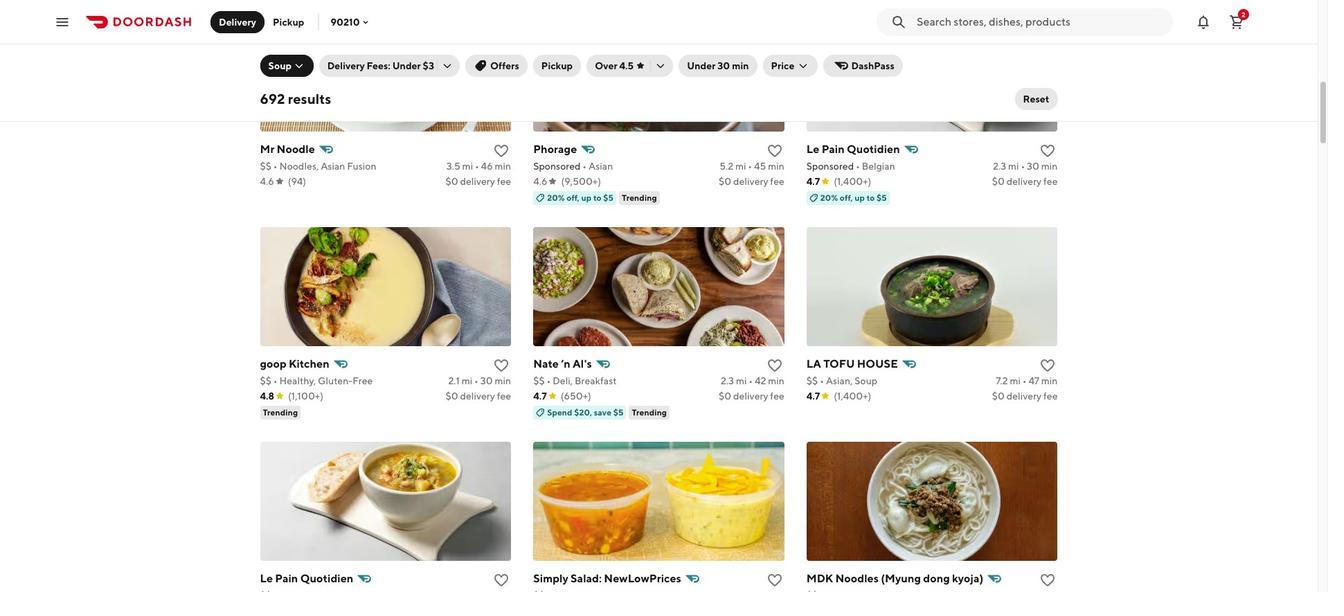 Task type: describe. For each thing, give the bounding box(es) containing it.
$​0 delivery fee for phorage
[[719, 176, 785, 187]]

30 for goop kitchen
[[480, 375, 493, 386]]

mdk
[[807, 572, 833, 585]]

2
[[1242, 10, 1246, 18]]

$​0 for goop kitchen
[[446, 390, 458, 401]]

open menu image
[[54, 14, 71, 30]]

4.7 for nate
[[533, 390, 547, 401]]

mr
[[260, 142, 274, 156]]

results
[[288, 91, 331, 107]]

gluten-
[[318, 375, 353, 386]]

1 asian from the left
[[321, 160, 345, 172]]

delivery for delivery fees: under $3
[[327, 60, 365, 71]]

goop kitchen
[[260, 357, 329, 370]]

$$ • healthy, gluten-free
[[260, 375, 373, 386]]

delivery for phorage
[[733, 176, 768, 187]]

1 to from the left
[[593, 192, 602, 203]]

la
[[807, 357, 821, 370]]

• down reset button
[[1021, 160, 1025, 172]]

2.3 for quotidien
[[993, 160, 1007, 172]]

• right '2.1'
[[474, 375, 479, 386]]

sponsored for le pain quotidien
[[807, 160, 854, 172]]

breakfast
[[575, 375, 617, 386]]

(myung
[[881, 572, 921, 585]]

le for click to add this store to your saved list image associated with le pain quotidien
[[807, 142, 820, 156]]

$​0 for la tofu house
[[992, 390, 1005, 401]]

mi for la tofu house
[[1010, 375, 1021, 386]]

2.1
[[448, 375, 460, 386]]

pickup for the bottom pickup button
[[542, 60, 573, 71]]

$​0 for mr noodle
[[446, 176, 458, 187]]

delivery for goop kitchen
[[460, 390, 495, 401]]

price button
[[763, 55, 818, 77]]

47
[[1029, 375, 1040, 386]]

mdk noodles (myung dong kyoja)
[[807, 572, 984, 585]]

• left deli,
[[547, 375, 551, 386]]

1 20% from the left
[[547, 192, 565, 203]]

spend $20, save $5
[[547, 407, 624, 417]]

offers
[[490, 60, 519, 71]]

le pain quotidien link
[[260, 569, 511, 592]]

2.1 mi • 30 min
[[448, 375, 511, 386]]

pickup for pickup button to the left
[[273, 16, 304, 27]]

over
[[595, 60, 618, 71]]

soup button
[[260, 55, 314, 77]]

trending for phorage
[[622, 192, 657, 203]]

$$ for la
[[807, 375, 818, 386]]

noodles
[[836, 572, 879, 585]]

reset
[[1023, 94, 1050, 105]]

min for la tofu house
[[1042, 375, 1058, 386]]

(1,400+) for quotidien
[[834, 176, 872, 187]]

delivery button
[[211, 11, 265, 33]]

click to add this store to your saved list image for le pain quotidien
[[1040, 142, 1057, 159]]

$$ • asian, soup
[[807, 375, 878, 386]]

dashpass button
[[824, 55, 903, 77]]

5.2 mi • 45 min
[[720, 160, 785, 172]]

mi for mr noodle
[[462, 160, 473, 172]]

5.2
[[720, 160, 734, 172]]

newlowprices
[[604, 572, 681, 585]]

salad:
[[571, 572, 602, 585]]

mi for le pain quotidien
[[1008, 160, 1019, 172]]

1 under from the left
[[392, 60, 421, 71]]

42
[[755, 375, 766, 386]]

4.7 for la
[[807, 390, 820, 401]]

min for le pain quotidien
[[1042, 160, 1058, 172]]

min for phorage
[[768, 160, 785, 172]]

click to add this store to your saved list image for la tofu house
[[1040, 357, 1057, 374]]

$​0 delivery fee for le pain quotidien
[[992, 176, 1058, 187]]

$3
[[423, 60, 434, 71]]

fee for mr noodle
[[497, 176, 511, 187]]

click to add this store to your saved list image for nate 'n al's
[[767, 357, 783, 374]]

mi for phorage
[[736, 160, 746, 172]]

click to add this store to your saved list image for mr noodle
[[493, 142, 510, 159]]

delivery fees: under $3
[[327, 60, 434, 71]]

2 button
[[1223, 8, 1251, 36]]

• left asian,
[[820, 375, 824, 386]]

click to add this store to your saved list image for le pain quotidien
[[493, 572, 510, 588]]

delivery for la tofu house
[[1007, 390, 1042, 401]]

trending for nate 'n al's
[[632, 407, 667, 417]]

offers button
[[465, 55, 528, 77]]

3.5 mi • 46 min
[[447, 160, 511, 172]]

simply salad: newlowprices link
[[533, 569, 785, 592]]

spend
[[547, 407, 572, 417]]

house
[[857, 357, 898, 370]]

kyoja)
[[952, 572, 984, 585]]

le for le pain quotidien click to add this store to your saved list icon
[[260, 572, 273, 585]]

mdk noodles (myung dong kyoja) link
[[807, 569, 1058, 592]]

2.3 mi • 42 min
[[721, 375, 785, 386]]

90210 button
[[331, 16, 371, 27]]

• up (9,500+)
[[583, 160, 587, 172]]

90210
[[331, 16, 360, 27]]

min inside under 30 min button
[[732, 60, 749, 71]]

692 results
[[260, 91, 331, 107]]

'n
[[561, 357, 571, 370]]

sponsored for phorage
[[533, 160, 581, 172]]

nate
[[533, 357, 559, 370]]

7.2 mi • 47 min
[[996, 375, 1058, 386]]

la tofu house
[[807, 357, 898, 370]]

phorage
[[533, 142, 577, 156]]

$​0 delivery fee for mr noodle
[[446, 176, 511, 187]]

$​0 delivery fee for nate 'n al's
[[719, 390, 785, 401]]

692
[[260, 91, 285, 107]]

goop
[[260, 357, 287, 370]]

mr noodle
[[260, 142, 315, 156]]

over 4.5
[[595, 60, 634, 71]]

0 horizontal spatial pickup button
[[265, 11, 313, 33]]

free
[[353, 375, 373, 386]]

• left 42
[[749, 375, 753, 386]]

$5 down sponsored • asian
[[603, 192, 614, 203]]

(1,100+)
[[288, 390, 323, 401]]

3.5
[[447, 160, 460, 172]]

$$ • noodles, asian fusion
[[260, 160, 376, 172]]

$$ for nate
[[533, 375, 545, 386]]

$5 right save
[[613, 407, 624, 417]]

tofu
[[824, 357, 855, 370]]

under 30 min
[[687, 60, 749, 71]]



Task type: locate. For each thing, give the bounding box(es) containing it.
20% down (9,500+)
[[547, 192, 565, 203]]

1 up from the left
[[581, 192, 592, 203]]

delivery down 3.5 mi • 46 min
[[460, 176, 495, 187]]

0 horizontal spatial off,
[[567, 192, 580, 203]]

mi for goop kitchen
[[462, 375, 473, 386]]

$​0
[[446, 176, 458, 187], [719, 176, 732, 187], [992, 176, 1005, 187], [446, 390, 458, 401], [719, 390, 732, 401], [992, 390, 1005, 401]]

kitchen
[[289, 357, 329, 370]]

46
[[481, 160, 493, 172]]

1 sponsored from the left
[[533, 160, 581, 172]]

fusion
[[347, 160, 376, 172]]

up down sponsored • belgian at the top of page
[[855, 192, 865, 203]]

dong
[[923, 572, 950, 585]]

• down mr
[[273, 160, 278, 172]]

0 horizontal spatial pain
[[275, 572, 298, 585]]

0 vertical spatial le pain quotidien
[[807, 142, 900, 156]]

4.6 for phorage
[[533, 176, 547, 187]]

$​0 down 2.3 mi • 30 min
[[992, 176, 1005, 187]]

off, down (9,500+)
[[567, 192, 580, 203]]

sponsored down phorage
[[533, 160, 581, 172]]

delivery down 2.1 mi • 30 min
[[460, 390, 495, 401]]

$​0 for le pain quotidien
[[992, 176, 1005, 187]]

delivery for delivery
[[219, 16, 256, 27]]

$​0 down 5.2 at the top of the page
[[719, 176, 732, 187]]

$​0 down 3.5
[[446, 176, 458, 187]]

$$ for goop
[[260, 375, 272, 386]]

4.8
[[260, 390, 274, 401]]

noodles,
[[279, 160, 319, 172]]

min right 47
[[1042, 375, 1058, 386]]

1 click to add this store to your saved list image from the top
[[493, 357, 510, 374]]

min right 42
[[768, 375, 785, 386]]

2 horizontal spatial 30
[[1027, 160, 1040, 172]]

1 horizontal spatial soup
[[855, 375, 878, 386]]

0 vertical spatial pain
[[822, 142, 845, 156]]

0 vertical spatial pickup
[[273, 16, 304, 27]]

fee for la tofu house
[[1044, 390, 1058, 401]]

fee down 5.2 mi • 45 min
[[770, 176, 785, 187]]

2 (1,400+) from the top
[[834, 390, 872, 401]]

soup down house
[[855, 375, 878, 386]]

$​0 delivery fee down 2.3 mi • 42 min
[[719, 390, 785, 401]]

0 horizontal spatial pickup
[[273, 16, 304, 27]]

4.5
[[620, 60, 634, 71]]

delivery down 2.3 mi • 30 min
[[1007, 176, 1042, 187]]

(94)
[[288, 176, 306, 187]]

0 vertical spatial soup
[[268, 60, 292, 71]]

fee for le pain quotidien
[[1044, 176, 1058, 187]]

delivery down 5.2 mi • 45 min
[[733, 176, 768, 187]]

1 horizontal spatial le pain quotidien
[[807, 142, 900, 156]]

$5 down belgian
[[877, 192, 887, 203]]

delivery down 7.2 mi • 47 min
[[1007, 390, 1042, 401]]

1 horizontal spatial pickup button
[[533, 55, 581, 77]]

click to add this store to your saved list image for phorage
[[767, 142, 783, 159]]

2.3 for al's
[[721, 375, 734, 386]]

min for nate 'n al's
[[768, 375, 785, 386]]

$$ down mr
[[260, 160, 272, 172]]

1 vertical spatial quotidien
[[300, 572, 353, 585]]

$​0 delivery fee down 2.1 mi • 30 min
[[446, 390, 511, 401]]

2 to from the left
[[867, 192, 875, 203]]

0 horizontal spatial delivery
[[219, 16, 256, 27]]

dashpass
[[852, 60, 895, 71]]

asian up (9,500+)
[[589, 160, 613, 172]]

click to add this store to your saved list image for goop kitchen
[[493, 357, 510, 374]]

0 horizontal spatial 30
[[480, 375, 493, 386]]

0 horizontal spatial le pain quotidien
[[260, 572, 353, 585]]

4.6
[[260, 176, 274, 187], [533, 176, 547, 187]]

min right 45
[[768, 160, 785, 172]]

0 horizontal spatial 20% off, up to $5
[[547, 192, 614, 203]]

$$ down nate
[[533, 375, 545, 386]]

$$ for mr
[[260, 160, 272, 172]]

0 vertical spatial pickup button
[[265, 11, 313, 33]]

0 horizontal spatial under
[[392, 60, 421, 71]]

fees:
[[367, 60, 390, 71]]

under inside button
[[687, 60, 716, 71]]

1 horizontal spatial quotidien
[[847, 142, 900, 156]]

quotidien inside le pain quotidien link
[[300, 572, 353, 585]]

2.3
[[993, 160, 1007, 172], [721, 375, 734, 386]]

2 click to add this store to your saved list image from the top
[[493, 572, 510, 588]]

trending
[[622, 192, 657, 203], [263, 407, 298, 417], [632, 407, 667, 417]]

0 vertical spatial 30
[[718, 60, 730, 71]]

(1,400+) down sponsored • belgian at the top of page
[[834, 176, 872, 187]]

min right 46
[[495, 160, 511, 172]]

under
[[392, 60, 421, 71], [687, 60, 716, 71]]

1 horizontal spatial le
[[807, 142, 820, 156]]

soup up 692
[[268, 60, 292, 71]]

4.7 for le
[[807, 176, 820, 187]]

$​0 delivery fee for goop kitchen
[[446, 390, 511, 401]]

20%
[[547, 192, 565, 203], [821, 192, 838, 203]]

delivery down 2.3 mi • 42 min
[[733, 390, 768, 401]]

belgian
[[862, 160, 895, 172]]

$​0 delivery fee down 2.3 mi • 30 min
[[992, 176, 1058, 187]]

2 asian from the left
[[589, 160, 613, 172]]

pain
[[822, 142, 845, 156], [275, 572, 298, 585]]

1 vertical spatial delivery
[[327, 60, 365, 71]]

healthy,
[[279, 375, 316, 386]]

sponsored
[[533, 160, 581, 172], [807, 160, 854, 172]]

0 vertical spatial (1,400+)
[[834, 176, 872, 187]]

1 horizontal spatial 2.3
[[993, 160, 1007, 172]]

fee down 3.5 mi • 46 min
[[497, 176, 511, 187]]

4.6 down phorage
[[533, 176, 547, 187]]

• left belgian
[[856, 160, 860, 172]]

(9,500+)
[[561, 176, 601, 187]]

1 horizontal spatial sponsored
[[807, 160, 854, 172]]

$​0 for nate 'n al's
[[719, 390, 732, 401]]

soup
[[268, 60, 292, 71], [855, 375, 878, 386]]

pickup button left "over"
[[533, 55, 581, 77]]

$​0 delivery fee for la tofu house
[[992, 390, 1058, 401]]

$​0 delivery fee down 3.5 mi • 46 min
[[446, 176, 511, 187]]

1 vertical spatial 30
[[1027, 160, 1040, 172]]

sponsored • belgian
[[807, 160, 895, 172]]

(1,400+) down "$$ • asian, soup"
[[834, 390, 872, 401]]

$5
[[603, 192, 614, 203], [877, 192, 887, 203], [613, 407, 624, 417]]

1 vertical spatial click to add this store to your saved list image
[[493, 572, 510, 588]]

0 horizontal spatial 4.6
[[260, 176, 274, 187]]

$$ • deli, breakfast
[[533, 375, 617, 386]]

$​0 down 2.3 mi • 42 min
[[719, 390, 732, 401]]

4.6 left '(94)'
[[260, 176, 274, 187]]

pickup button up soup button
[[265, 11, 313, 33]]

0 vertical spatial 2.3
[[993, 160, 1007, 172]]

30 for le pain quotidien
[[1027, 160, 1040, 172]]

0 vertical spatial click to add this store to your saved list image
[[493, 357, 510, 374]]

$​0 down the 7.2
[[992, 390, 1005, 401]]

1 horizontal spatial up
[[855, 192, 865, 203]]

4.7
[[807, 176, 820, 187], [533, 390, 547, 401], [807, 390, 820, 401]]

(1,400+) for house
[[834, 390, 872, 401]]

sponsored • asian
[[533, 160, 613, 172]]

delivery inside button
[[219, 16, 256, 27]]

(650+)
[[561, 390, 591, 401]]

3 items, open order cart image
[[1229, 14, 1245, 30]]

0 vertical spatial le
[[807, 142, 820, 156]]

fee down 2.3 mi • 30 min
[[1044, 176, 1058, 187]]

pickup up soup button
[[273, 16, 304, 27]]

up
[[581, 192, 592, 203], [855, 192, 865, 203]]

delivery
[[219, 16, 256, 27], [327, 60, 365, 71]]

2 sponsored from the left
[[807, 160, 854, 172]]

1 20% off, up to $5 from the left
[[547, 192, 614, 203]]

click to add this store to your saved list image left simply
[[493, 572, 510, 588]]

quotidien
[[847, 142, 900, 156], [300, 572, 353, 585]]

$$ up "4.8"
[[260, 375, 272, 386]]

fee down 2.1 mi • 30 min
[[497, 390, 511, 401]]

2 4.6 from the left
[[533, 176, 547, 187]]

• left 46
[[475, 160, 479, 172]]

pain for click to add this store to your saved list image associated with le pain quotidien
[[822, 142, 845, 156]]

•
[[273, 160, 278, 172], [475, 160, 479, 172], [583, 160, 587, 172], [748, 160, 752, 172], [856, 160, 860, 172], [1021, 160, 1025, 172], [273, 375, 278, 386], [474, 375, 479, 386], [547, 375, 551, 386], [749, 375, 753, 386], [820, 375, 824, 386], [1023, 375, 1027, 386]]

2 up from the left
[[855, 192, 865, 203]]

20% off, up to $5
[[547, 192, 614, 203], [821, 192, 887, 203]]

1 vertical spatial le
[[260, 572, 273, 585]]

price
[[771, 60, 795, 71]]

reset button
[[1015, 88, 1058, 110]]

0 horizontal spatial 20%
[[547, 192, 565, 203]]

$​0 down '2.1'
[[446, 390, 458, 401]]

1 horizontal spatial under
[[687, 60, 716, 71]]

click to add this store to your saved list image for simply salad: newlowprices
[[767, 572, 783, 588]]

1 vertical spatial pickup
[[542, 60, 573, 71]]

noodle
[[277, 142, 315, 156]]

2 under from the left
[[687, 60, 716, 71]]

1 horizontal spatial 4.6
[[533, 176, 547, 187]]

to
[[593, 192, 602, 203], [867, 192, 875, 203]]

30 right '2.1'
[[480, 375, 493, 386]]

0 horizontal spatial sponsored
[[533, 160, 581, 172]]

fee for nate 'n al's
[[770, 390, 785, 401]]

$20,
[[574, 407, 592, 417]]

0 horizontal spatial asian
[[321, 160, 345, 172]]

notification bell image
[[1195, 14, 1212, 30]]

sponsored left belgian
[[807, 160, 854, 172]]

$​0 for phorage
[[719, 176, 732, 187]]

click to add this store to your saved list image
[[493, 357, 510, 374], [493, 572, 510, 588]]

2 20% off, up to $5 from the left
[[821, 192, 887, 203]]

1 vertical spatial (1,400+)
[[834, 390, 872, 401]]

20% down sponsored • belgian at the top of page
[[821, 192, 838, 203]]

fee for goop kitchen
[[497, 390, 511, 401]]

under 30 min button
[[679, 55, 757, 77]]

45
[[754, 160, 766, 172]]

le
[[807, 142, 820, 156], [260, 572, 273, 585]]

1 vertical spatial soup
[[855, 375, 878, 386]]

off, down sponsored • belgian at the top of page
[[840, 192, 853, 203]]

click to add this store to your saved list image for mdk noodles (myung dong kyoja)
[[1040, 572, 1057, 588]]

$​0 delivery fee down 7.2 mi • 47 min
[[992, 390, 1058, 401]]

0 horizontal spatial up
[[581, 192, 592, 203]]

• left 45
[[748, 160, 752, 172]]

delivery for mr noodle
[[460, 176, 495, 187]]

2 off, from the left
[[840, 192, 853, 203]]

0 horizontal spatial soup
[[268, 60, 292, 71]]

asian,
[[826, 375, 853, 386]]

$​0 delivery fee down 5.2 mi • 45 min
[[719, 176, 785, 187]]

pickup left "over"
[[542, 60, 573, 71]]

4.7 down la
[[807, 390, 820, 401]]

1 horizontal spatial to
[[867, 192, 875, 203]]

30 down reset button
[[1027, 160, 1040, 172]]

0 horizontal spatial le
[[260, 572, 273, 585]]

nate 'n al's
[[533, 357, 592, 370]]

1 4.6 from the left
[[260, 176, 274, 187]]

over 4.5 button
[[587, 55, 673, 77]]

• down goop
[[273, 375, 278, 386]]

1 (1,400+) from the top
[[834, 176, 872, 187]]

fee for phorage
[[770, 176, 785, 187]]

$​0 delivery fee
[[446, 176, 511, 187], [719, 176, 785, 187], [992, 176, 1058, 187], [446, 390, 511, 401], [719, 390, 785, 401], [992, 390, 1058, 401]]

2.3 mi • 30 min
[[993, 160, 1058, 172]]

30 inside under 30 min button
[[718, 60, 730, 71]]

1 horizontal spatial 20% off, up to $5
[[821, 192, 887, 203]]

2 20% from the left
[[821, 192, 838, 203]]

click to add this store to your saved list image up 2.1 mi • 30 min
[[493, 357, 510, 374]]

1 horizontal spatial pain
[[822, 142, 845, 156]]

30 left price
[[718, 60, 730, 71]]

pain for le pain quotidien click to add this store to your saved list icon
[[275, 572, 298, 585]]

to down belgian
[[867, 192, 875, 203]]

4.6 for mr noodle
[[260, 176, 274, 187]]

1 vertical spatial pickup button
[[533, 55, 581, 77]]

1 horizontal spatial delivery
[[327, 60, 365, 71]]

soup inside button
[[268, 60, 292, 71]]

20% off, up to $5 down sponsored • belgian at the top of page
[[821, 192, 887, 203]]

min for mr noodle
[[495, 160, 511, 172]]

1 horizontal spatial 30
[[718, 60, 730, 71]]

up down (9,500+)
[[581, 192, 592, 203]]

0 vertical spatial quotidien
[[847, 142, 900, 156]]

2 vertical spatial 30
[[480, 375, 493, 386]]

0 horizontal spatial to
[[593, 192, 602, 203]]

0 horizontal spatial 2.3
[[721, 375, 734, 386]]

1 horizontal spatial off,
[[840, 192, 853, 203]]

save
[[594, 407, 612, 417]]

deli,
[[553, 375, 573, 386]]

mi
[[462, 160, 473, 172], [736, 160, 746, 172], [1008, 160, 1019, 172], [462, 375, 473, 386], [736, 375, 747, 386], [1010, 375, 1021, 386]]

0 vertical spatial delivery
[[219, 16, 256, 27]]

1 vertical spatial pain
[[275, 572, 298, 585]]

simply
[[533, 572, 568, 585]]

pickup
[[273, 16, 304, 27], [542, 60, 573, 71]]

1 vertical spatial le pain quotidien
[[260, 572, 353, 585]]

asian left fusion
[[321, 160, 345, 172]]

1 off, from the left
[[567, 192, 580, 203]]

1 horizontal spatial asian
[[589, 160, 613, 172]]

off,
[[567, 192, 580, 203], [840, 192, 853, 203]]

20% off, up to $5 down (9,500+)
[[547, 192, 614, 203]]

delivery
[[460, 176, 495, 187], [733, 176, 768, 187], [1007, 176, 1042, 187], [460, 390, 495, 401], [733, 390, 768, 401], [1007, 390, 1042, 401]]

$$
[[260, 160, 272, 172], [260, 375, 272, 386], [533, 375, 545, 386], [807, 375, 818, 386]]

4.7 down sponsored • belgian at the top of page
[[807, 176, 820, 187]]

asian
[[321, 160, 345, 172], [589, 160, 613, 172]]

min left price
[[732, 60, 749, 71]]

al's
[[573, 357, 592, 370]]

1 horizontal spatial 20%
[[821, 192, 838, 203]]

min right '2.1'
[[495, 375, 511, 386]]

4.7 down nate
[[533, 390, 547, 401]]

mi for nate 'n al's
[[736, 375, 747, 386]]

$$ down la
[[807, 375, 818, 386]]

min down reset button
[[1042, 160, 1058, 172]]

• left 47
[[1023, 375, 1027, 386]]

fee down 7.2 mi • 47 min
[[1044, 390, 1058, 401]]

delivery for nate 'n al's
[[733, 390, 768, 401]]

click to add this store to your saved list image
[[493, 142, 510, 159], [767, 142, 783, 159], [1040, 142, 1057, 159], [767, 357, 783, 374], [1040, 357, 1057, 374], [767, 572, 783, 588], [1040, 572, 1057, 588]]

7.2
[[996, 375, 1008, 386]]

1 vertical spatial 2.3
[[721, 375, 734, 386]]

delivery for le pain quotidien
[[1007, 176, 1042, 187]]

1 horizontal spatial pickup
[[542, 60, 573, 71]]

simply salad: newlowprices
[[533, 572, 681, 585]]

fee down 2.3 mi • 42 min
[[770, 390, 785, 401]]

Store search: begin typing to search for stores available on DoorDash text field
[[917, 14, 1165, 29]]

0 horizontal spatial quotidien
[[300, 572, 353, 585]]

to down (9,500+)
[[593, 192, 602, 203]]

min for goop kitchen
[[495, 375, 511, 386]]



Task type: vqa. For each thing, say whether or not it's contained in the screenshot.
Pain associated with Click to add this store to your saved list icon related to Le Pain Quotidien
yes



